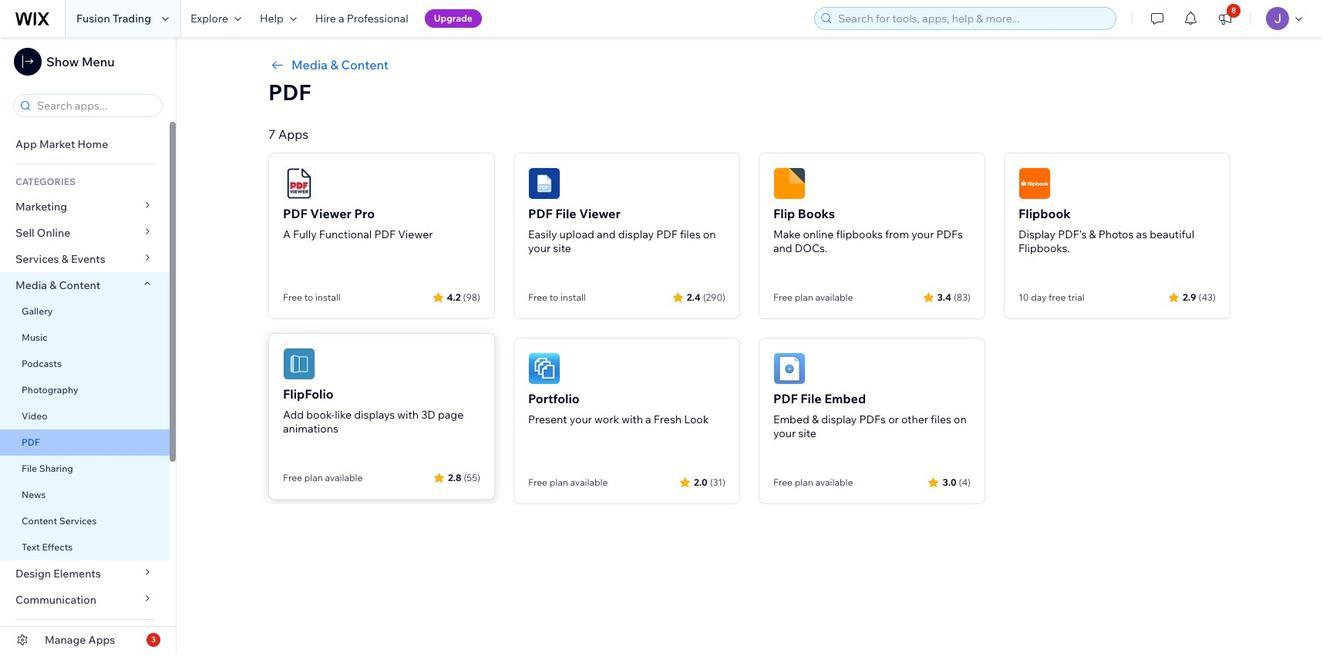 Task type: locate. For each thing, give the bounding box(es) containing it.
your inside portfolio present your work with a fresh look
[[570, 413, 592, 426]]

flip books logo image
[[774, 167, 806, 200]]

1 vertical spatial site
[[798, 426, 817, 440]]

Search apps... field
[[32, 95, 157, 116]]

available for make
[[816, 292, 853, 303]]

1 horizontal spatial apps
[[278, 126, 309, 142]]

upgrade button
[[425, 9, 482, 28]]

media up gallery
[[15, 278, 47, 292]]

text effects link
[[0, 534, 170, 561]]

2 vertical spatial file
[[22, 463, 37, 474]]

your inside flip books make online flipbooks from your pdfs and docs.
[[912, 228, 934, 241]]

and left docs.
[[774, 241, 793, 255]]

install down functional
[[315, 292, 341, 303]]

0 vertical spatial pdfs
[[937, 228, 963, 241]]

pro
[[354, 206, 375, 221]]

sell online link
[[0, 220, 170, 246]]

2.8 (55)
[[448, 472, 480, 483]]

0 horizontal spatial display
[[618, 228, 654, 241]]

to
[[304, 292, 313, 303], [550, 292, 559, 303]]

media down hire on the top of the page
[[292, 57, 328, 72]]

&
[[330, 57, 339, 72], [1089, 228, 1096, 241], [61, 252, 69, 266], [49, 278, 57, 292], [812, 413, 819, 426]]

1 free to install from the left
[[283, 292, 341, 303]]

0 vertical spatial a
[[339, 12, 344, 25]]

content down services & events link at the left top of page
[[59, 278, 100, 292]]

2.8
[[448, 472, 461, 483]]

1 install from the left
[[315, 292, 341, 303]]

0 vertical spatial media & content link
[[268, 56, 1231, 74]]

free down present
[[528, 477, 548, 488]]

a left the fresh
[[646, 413, 651, 426]]

media & content down services & events
[[15, 278, 100, 292]]

portfolio logo image
[[528, 352, 561, 385]]

site down pdf file embed  logo
[[798, 426, 817, 440]]

free to install down fully
[[283, 292, 341, 303]]

free to install
[[283, 292, 341, 303], [528, 292, 586, 303]]

pdfs right from
[[937, 228, 963, 241]]

available down pdf file embed embed & display pdfs or other files on your site
[[816, 477, 853, 488]]

display
[[1019, 228, 1056, 241]]

display left or
[[821, 413, 857, 426]]

files inside pdf file viewer easily upload and display pdf files on your site
[[680, 228, 701, 241]]

services inside 'link'
[[59, 515, 97, 527]]

pdf file embed  logo image
[[774, 352, 806, 385]]

free for portfolio
[[528, 477, 548, 488]]

a
[[283, 228, 291, 241]]

0 vertical spatial display
[[618, 228, 654, 241]]

files up 2.4
[[680, 228, 701, 241]]

services down sell online
[[15, 252, 59, 266]]

displays
[[354, 408, 395, 422]]

content services
[[22, 515, 97, 527]]

1 horizontal spatial content
[[59, 278, 100, 292]]

video link
[[0, 403, 170, 430]]

0 horizontal spatial on
[[703, 228, 716, 241]]

text effects
[[22, 541, 73, 553]]

0 horizontal spatial and
[[597, 228, 616, 241]]

site
[[553, 241, 571, 255], [798, 426, 817, 440]]

and
[[597, 228, 616, 241], [774, 241, 793, 255]]

files right other
[[931, 413, 952, 426]]

2 vertical spatial content
[[22, 515, 57, 527]]

content
[[341, 57, 389, 72], [59, 278, 100, 292], [22, 515, 57, 527]]

your inside pdf file embed embed & display pdfs or other files on your site
[[774, 426, 796, 440]]

hire
[[315, 12, 336, 25]]

to down easily
[[550, 292, 559, 303]]

work
[[595, 413, 619, 426]]

flipfolio logo image
[[283, 348, 315, 380]]

7
[[268, 126, 276, 142]]

your down pdf file embed  logo
[[774, 426, 796, 440]]

pdf viewer pro logo image
[[283, 167, 315, 200]]

1 horizontal spatial install
[[561, 292, 586, 303]]

1 horizontal spatial files
[[931, 413, 952, 426]]

media inside sidebar element
[[15, 278, 47, 292]]

news link
[[0, 482, 170, 508]]

& inside flipbook display pdf's & photos as beautiful flipbooks.
[[1089, 228, 1096, 241]]

file
[[556, 206, 577, 221], [801, 391, 822, 406], [22, 463, 37, 474]]

with left 3d
[[397, 408, 419, 422]]

0 vertical spatial media & content
[[292, 57, 389, 72]]

a inside portfolio present your work with a fresh look
[[646, 413, 651, 426]]

available
[[816, 292, 853, 303], [325, 472, 363, 484], [570, 477, 608, 488], [816, 477, 853, 488]]

plan
[[795, 292, 813, 303], [304, 472, 323, 484], [550, 477, 568, 488], [795, 477, 813, 488]]

free to install down easily
[[528, 292, 586, 303]]

1 vertical spatial display
[[821, 413, 857, 426]]

0 vertical spatial media
[[292, 57, 328, 72]]

file up news
[[22, 463, 37, 474]]

apps right 7
[[278, 126, 309, 142]]

content down hire a professional link
[[341, 57, 389, 72]]

free for pdf viewer pro
[[283, 292, 302, 303]]

show menu button
[[14, 48, 115, 76]]

your right from
[[912, 228, 934, 241]]

file inside pdf file embed embed & display pdfs or other files on your site
[[801, 391, 822, 406]]

1 vertical spatial embed
[[774, 413, 810, 426]]

free down "make"
[[774, 292, 793, 303]]

1 horizontal spatial with
[[622, 413, 643, 426]]

available down work
[[570, 477, 608, 488]]

viewer inside pdf file viewer easily upload and display pdf files on your site
[[579, 206, 621, 221]]

books
[[798, 206, 835, 221]]

apps inside sidebar element
[[88, 633, 115, 647]]

plan for embed
[[795, 477, 813, 488]]

1 vertical spatial files
[[931, 413, 952, 426]]

pdf file viewer logo image
[[528, 167, 561, 200]]

available down animations
[[325, 472, 363, 484]]

file up upload
[[556, 206, 577, 221]]

news
[[22, 489, 46, 501]]

pdfs inside pdf file embed embed & display pdfs or other files on your site
[[860, 413, 886, 426]]

0 horizontal spatial to
[[304, 292, 313, 303]]

flipfolio
[[283, 386, 334, 402]]

media & content down hire on the top of the page
[[292, 57, 389, 72]]

0 vertical spatial files
[[680, 228, 701, 241]]

free plan available for book-
[[283, 472, 363, 484]]

plan for book-
[[304, 472, 323, 484]]

market
[[39, 137, 75, 151]]

your left upload
[[528, 241, 551, 255]]

with
[[397, 408, 419, 422], [622, 413, 643, 426]]

free plan available
[[774, 292, 853, 303], [283, 472, 363, 484], [528, 477, 608, 488], [774, 477, 853, 488]]

free down a
[[283, 292, 302, 303]]

1 vertical spatial a
[[646, 413, 651, 426]]

0 horizontal spatial free to install
[[283, 292, 341, 303]]

1 vertical spatial apps
[[88, 633, 115, 647]]

pdf inside pdf file embed embed & display pdfs or other files on your site
[[774, 391, 798, 406]]

elements
[[53, 567, 101, 581]]

viewer up upload
[[579, 206, 621, 221]]

1 vertical spatial file
[[801, 391, 822, 406]]

sharing
[[39, 463, 73, 474]]

docs.
[[795, 241, 828, 255]]

1 horizontal spatial and
[[774, 241, 793, 255]]

0 vertical spatial site
[[553, 241, 571, 255]]

0 vertical spatial embed
[[825, 391, 866, 406]]

free for pdf file viewer
[[528, 292, 548, 303]]

or
[[889, 413, 899, 426]]

0 vertical spatial file
[[556, 206, 577, 221]]

0 horizontal spatial media & content
[[15, 278, 100, 292]]

install down upload
[[561, 292, 586, 303]]

file inside pdf file viewer easily upload and display pdf files on your site
[[556, 206, 577, 221]]

0 horizontal spatial files
[[680, 228, 701, 241]]

display right upload
[[618, 228, 654, 241]]

free right (31)
[[774, 477, 793, 488]]

1 horizontal spatial pdfs
[[937, 228, 963, 241]]

1 horizontal spatial to
[[550, 292, 559, 303]]

4.2 (98)
[[447, 291, 480, 303]]

0 horizontal spatial apps
[[88, 633, 115, 647]]

on right other
[[954, 413, 967, 426]]

apps right 'manage'
[[88, 633, 115, 647]]

flip books make online flipbooks from your pdfs and docs.
[[774, 206, 963, 255]]

2 to from the left
[[550, 292, 559, 303]]

3d
[[421, 408, 436, 422]]

apps for 7 apps
[[278, 126, 309, 142]]

1 horizontal spatial display
[[821, 413, 857, 426]]

video
[[22, 410, 47, 422]]

2 free to install from the left
[[528, 292, 586, 303]]

hire a professional link
[[306, 0, 418, 37]]

0 horizontal spatial a
[[339, 12, 344, 25]]

design elements
[[15, 567, 101, 581]]

viewer up functional
[[310, 206, 352, 221]]

and right upload
[[597, 228, 616, 241]]

trading
[[113, 12, 151, 25]]

display inside pdf file viewer easily upload and display pdf files on your site
[[618, 228, 654, 241]]

media
[[292, 57, 328, 72], [15, 278, 47, 292]]

flipbooks.
[[1019, 241, 1070, 255]]

2 horizontal spatial viewer
[[579, 206, 621, 221]]

on
[[703, 228, 716, 241], [954, 413, 967, 426]]

2.0
[[694, 476, 708, 488]]

1 vertical spatial media & content link
[[0, 272, 170, 298]]

free for pdf file embed
[[774, 477, 793, 488]]

media & content
[[292, 57, 389, 72], [15, 278, 100, 292]]

0 horizontal spatial with
[[397, 408, 419, 422]]

a right hire on the top of the page
[[339, 12, 344, 25]]

(98)
[[463, 291, 480, 303]]

to down fully
[[304, 292, 313, 303]]

explore
[[191, 12, 228, 25]]

flipbooks
[[836, 228, 883, 241]]

pdfs left or
[[860, 413, 886, 426]]

services down news link
[[59, 515, 97, 527]]

services
[[15, 252, 59, 266], [59, 515, 97, 527]]

1 to from the left
[[304, 292, 313, 303]]

2 horizontal spatial file
[[801, 391, 822, 406]]

1 vertical spatial media
[[15, 278, 47, 292]]

make
[[774, 228, 801, 241]]

1 vertical spatial media & content
[[15, 278, 100, 292]]

0 horizontal spatial file
[[22, 463, 37, 474]]

sell
[[15, 226, 34, 240]]

with right work
[[622, 413, 643, 426]]

0 horizontal spatial content
[[22, 515, 57, 527]]

10
[[1019, 292, 1029, 303]]

free plan available for your
[[528, 477, 608, 488]]

free down easily
[[528, 292, 548, 303]]

other
[[902, 413, 929, 426]]

media & content inside sidebar element
[[15, 278, 100, 292]]

(83)
[[954, 291, 971, 303]]

your left work
[[570, 413, 592, 426]]

apps
[[278, 126, 309, 142], [88, 633, 115, 647]]

1 horizontal spatial file
[[556, 206, 577, 221]]

free to install for viewer
[[283, 292, 341, 303]]

display
[[618, 228, 654, 241], [821, 413, 857, 426]]

0 horizontal spatial install
[[315, 292, 341, 303]]

1 vertical spatial pdfs
[[860, 413, 886, 426]]

available down docs.
[[816, 292, 853, 303]]

(55)
[[464, 472, 480, 483]]

on inside pdf file viewer easily upload and display pdf files on your site
[[703, 228, 716, 241]]

0 horizontal spatial pdfs
[[860, 413, 886, 426]]

hire a professional
[[315, 12, 408, 25]]

1 vertical spatial services
[[59, 515, 97, 527]]

content down news
[[22, 515, 57, 527]]

site inside pdf file embed embed & display pdfs or other files on your site
[[798, 426, 817, 440]]

app market home link
[[0, 131, 170, 157]]

pdf inside sidebar element
[[22, 437, 40, 448]]

0 horizontal spatial media
[[15, 278, 47, 292]]

file down pdf file embed  logo
[[801, 391, 822, 406]]

on up 2.4 (290)
[[703, 228, 716, 241]]

0 horizontal spatial embed
[[774, 413, 810, 426]]

0 vertical spatial on
[[703, 228, 716, 241]]

1 vertical spatial on
[[954, 413, 967, 426]]

0 vertical spatial content
[[341, 57, 389, 72]]

install for file
[[561, 292, 586, 303]]

viewer right functional
[[398, 228, 433, 241]]

free plan available for make
[[774, 292, 853, 303]]

1 horizontal spatial a
[[646, 413, 651, 426]]

free to install for file
[[528, 292, 586, 303]]

1 vertical spatial content
[[59, 278, 100, 292]]

0 horizontal spatial site
[[553, 241, 571, 255]]

pdf's
[[1058, 228, 1087, 241]]

2 install from the left
[[561, 292, 586, 303]]

0 vertical spatial apps
[[278, 126, 309, 142]]

free down animations
[[283, 472, 302, 484]]

1 horizontal spatial site
[[798, 426, 817, 440]]

design elements link
[[0, 561, 170, 587]]

file for embed
[[801, 391, 822, 406]]

flipfolio add book-like displays with 3d page animations
[[283, 386, 464, 436]]

1 horizontal spatial free to install
[[528, 292, 586, 303]]

1 horizontal spatial on
[[954, 413, 967, 426]]

site down pdf file viewer logo
[[553, 241, 571, 255]]



Task type: describe. For each thing, give the bounding box(es) containing it.
install for viewer
[[315, 292, 341, 303]]

photography
[[22, 384, 78, 396]]

8 button
[[1208, 0, 1242, 37]]

display inside pdf file embed embed & display pdfs or other files on your site
[[821, 413, 857, 426]]

sidebar element
[[0, 37, 177, 653]]

and inside pdf file viewer easily upload and display pdf files on your site
[[597, 228, 616, 241]]

(290)
[[703, 291, 726, 303]]

help
[[260, 12, 284, 25]]

site inside pdf file viewer easily upload and display pdf files on your site
[[553, 241, 571, 255]]

4.2
[[447, 291, 461, 303]]

free plan available for embed
[[774, 477, 853, 488]]

plan for your
[[550, 477, 568, 488]]

7 apps
[[268, 126, 309, 142]]

8
[[1232, 5, 1236, 15]]

available for your
[[570, 477, 608, 488]]

with inside portfolio present your work with a fresh look
[[622, 413, 643, 426]]

file for viewer
[[556, 206, 577, 221]]

plan for make
[[795, 292, 813, 303]]

like
[[335, 408, 352, 422]]

portfolio
[[528, 391, 580, 406]]

available for book-
[[325, 472, 363, 484]]

Search for tools, apps, help & more... field
[[834, 8, 1111, 29]]

services & events
[[15, 252, 105, 266]]

fusion
[[76, 12, 110, 25]]

to for viewer
[[304, 292, 313, 303]]

present
[[528, 413, 567, 426]]

2.9
[[1183, 291, 1197, 303]]

communication
[[15, 593, 99, 607]]

free for flipfolio
[[283, 472, 302, 484]]

1 horizontal spatial viewer
[[398, 228, 433, 241]]

gallery link
[[0, 298, 170, 325]]

(43)
[[1199, 291, 1216, 303]]

marketing
[[15, 200, 67, 214]]

upload
[[560, 228, 594, 241]]

0 horizontal spatial viewer
[[310, 206, 352, 221]]

& inside pdf file embed embed & display pdfs or other files on your site
[[812, 413, 819, 426]]

pdf viewer pro a fully functional pdf viewer
[[283, 206, 433, 241]]

marketing link
[[0, 194, 170, 220]]

fully
[[293, 228, 317, 241]]

1 horizontal spatial media & content link
[[268, 56, 1231, 74]]

(4)
[[959, 476, 971, 488]]

1 horizontal spatial embed
[[825, 391, 866, 406]]

photos
[[1099, 228, 1134, 241]]

flip
[[774, 206, 795, 221]]

file sharing link
[[0, 456, 170, 482]]

0 horizontal spatial media & content link
[[0, 272, 170, 298]]

3.0
[[943, 476, 957, 488]]

content inside 'link'
[[22, 515, 57, 527]]

trial
[[1068, 292, 1085, 303]]

(31)
[[710, 476, 726, 488]]

3.0 (4)
[[943, 476, 971, 488]]

online
[[803, 228, 834, 241]]

look
[[684, 413, 709, 426]]

upgrade
[[434, 12, 473, 24]]

0 vertical spatial services
[[15, 252, 59, 266]]

portfolio present your work with a fresh look
[[528, 391, 709, 426]]

categories
[[15, 176, 76, 187]]

content services link
[[0, 508, 170, 534]]

gallery
[[22, 305, 53, 317]]

1 horizontal spatial media
[[292, 57, 328, 72]]

pdf file embed embed & display pdfs or other files on your site
[[774, 391, 967, 440]]

file sharing
[[22, 463, 73, 474]]

home
[[78, 137, 108, 151]]

show
[[46, 54, 79, 69]]

2.4 (290)
[[687, 291, 726, 303]]

3
[[151, 635, 156, 645]]

app market home
[[15, 137, 108, 151]]

files inside pdf file embed embed & display pdfs or other files on your site
[[931, 413, 952, 426]]

on inside pdf file embed embed & display pdfs or other files on your site
[[954, 413, 967, 426]]

functional
[[319, 228, 372, 241]]

photography link
[[0, 377, 170, 403]]

music link
[[0, 325, 170, 351]]

show menu
[[46, 54, 115, 69]]

professional
[[347, 12, 408, 25]]

with inside flipfolio add book-like displays with 3d page animations
[[397, 408, 419, 422]]

fresh
[[654, 413, 682, 426]]

podcasts
[[22, 358, 62, 369]]

available for embed
[[816, 477, 853, 488]]

3.4 (83)
[[937, 291, 971, 303]]

menu
[[82, 54, 115, 69]]

text
[[22, 541, 40, 553]]

to for file
[[550, 292, 559, 303]]

1 horizontal spatial media & content
[[292, 57, 389, 72]]

flipbook logo image
[[1019, 167, 1051, 200]]

fusion trading
[[76, 12, 151, 25]]

2.4
[[687, 291, 701, 303]]

2 horizontal spatial content
[[341, 57, 389, 72]]

pdf link
[[0, 430, 170, 456]]

pdfs inside flip books make online flipbooks from your pdfs and docs.
[[937, 228, 963, 241]]

10 day free trial
[[1019, 292, 1085, 303]]

and inside flip books make online flipbooks from your pdfs and docs.
[[774, 241, 793, 255]]

easily
[[528, 228, 557, 241]]

flipbook display pdf's & photos as beautiful flipbooks.
[[1019, 206, 1195, 255]]

free
[[1049, 292, 1066, 303]]

book-
[[306, 408, 335, 422]]

apps for manage apps
[[88, 633, 115, 647]]

effects
[[42, 541, 73, 553]]

manage
[[45, 633, 86, 647]]

podcasts link
[[0, 351, 170, 377]]

app
[[15, 137, 37, 151]]

2.0 (31)
[[694, 476, 726, 488]]

design
[[15, 567, 51, 581]]

free for flip books
[[774, 292, 793, 303]]

file inside sidebar element
[[22, 463, 37, 474]]

your inside pdf file viewer easily upload and display pdf files on your site
[[528, 241, 551, 255]]

2.9 (43)
[[1183, 291, 1216, 303]]

animations
[[283, 422, 338, 436]]

flipbook
[[1019, 206, 1071, 221]]

services & events link
[[0, 246, 170, 272]]



Task type: vqa. For each thing, say whether or not it's contained in the screenshot.
Channels
no



